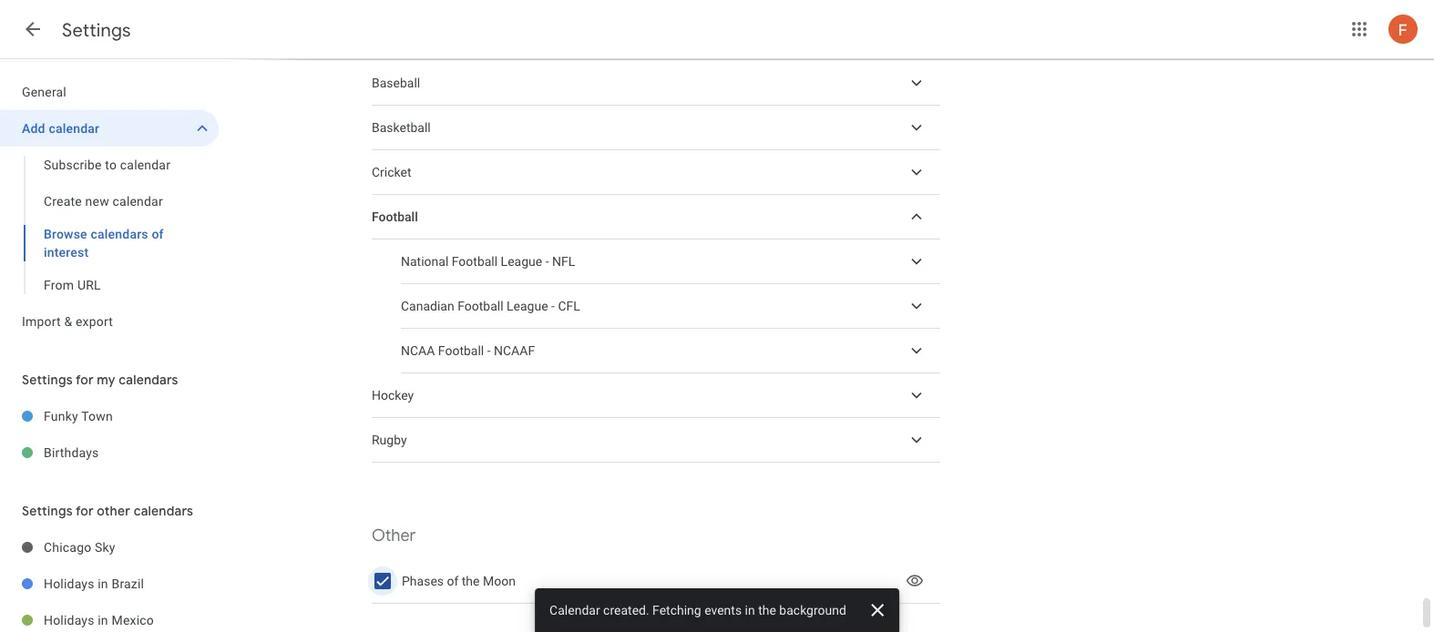 Task type: locate. For each thing, give the bounding box(es) containing it.
1 vertical spatial of
[[447, 574, 459, 589]]

calendar inside tree item
[[49, 121, 100, 136]]

chicago sky link
[[44, 530, 219, 566]]

0 vertical spatial calendars
[[91, 227, 148, 242]]

2 vertical spatial calendar
[[113, 194, 163, 209]]

calendar
[[49, 121, 100, 136], [120, 157, 171, 172], [113, 194, 163, 209]]

calendar for subscribe to calendar
[[120, 157, 171, 172]]

for for other
[[76, 503, 94, 520]]

calendar created. fetching events in the background
[[550, 603, 847, 618]]

holidays inside holidays in brazil link
[[44, 577, 94, 592]]

- inside tree item
[[546, 254, 549, 269]]

settings for settings
[[62, 18, 131, 41]]

settings up funky
[[22, 372, 73, 388]]

background
[[780, 603, 847, 618]]

tree
[[0, 74, 219, 340]]

chicago
[[44, 540, 92, 555]]

of down create new calendar
[[152, 227, 164, 242]]

1 for from the top
[[76, 372, 94, 388]]

football inside tree item
[[458, 299, 504, 314]]

football inside tree item
[[452, 254, 498, 269]]

1 vertical spatial calendar
[[120, 157, 171, 172]]

0 horizontal spatial of
[[152, 227, 164, 242]]

interest
[[44, 245, 89, 260]]

football inside tree item
[[372, 209, 418, 224]]

for left other
[[76, 503, 94, 520]]

1 vertical spatial calendars
[[119, 372, 178, 388]]

hockey
[[372, 388, 414, 403]]

calendars for other
[[134, 503, 193, 520]]

calendar right the to
[[120, 157, 171, 172]]

calendars for my
[[119, 372, 178, 388]]

in left brazil
[[98, 577, 108, 592]]

2 vertical spatial calendars
[[134, 503, 193, 520]]

settings right go back icon
[[62, 18, 131, 41]]

football right ncaa
[[438, 343, 484, 358]]

league left nfl
[[501, 254, 543, 269]]

football
[[372, 209, 418, 224], [452, 254, 498, 269], [458, 299, 504, 314], [438, 343, 484, 358]]

2 holidays from the top
[[44, 613, 94, 628]]

my
[[97, 372, 116, 388]]

group
[[0, 147, 219, 304]]

baseball tree item
[[372, 61, 941, 106]]

holidays
[[44, 577, 94, 592], [44, 613, 94, 628]]

calendars down create new calendar
[[91, 227, 148, 242]]

of
[[152, 227, 164, 242], [447, 574, 459, 589]]

phases
[[402, 574, 444, 589]]

league for cfl
[[507, 299, 548, 314]]

chicago sky tree item
[[0, 530, 219, 566]]

1 vertical spatial -
[[552, 299, 555, 314]]

in for brazil
[[98, 577, 108, 592]]

0 vertical spatial for
[[76, 372, 94, 388]]

football down national football league - nfl
[[458, 299, 504, 314]]

tree containing general
[[0, 74, 219, 340]]

to
[[105, 157, 117, 172]]

settings for settings for other calendars
[[22, 503, 73, 520]]

1 vertical spatial settings
[[22, 372, 73, 388]]

for
[[76, 372, 94, 388], [76, 503, 94, 520]]

- inside tree item
[[552, 299, 555, 314]]

- for cfl
[[552, 299, 555, 314]]

calendar up 'subscribe'
[[49, 121, 100, 136]]

1 horizontal spatial -
[[546, 254, 549, 269]]

2 vertical spatial -
[[487, 343, 491, 358]]

0 vertical spatial holidays
[[44, 577, 94, 592]]

calendars
[[91, 227, 148, 242], [119, 372, 178, 388], [134, 503, 193, 520]]

for left my
[[76, 372, 94, 388]]

brazil
[[112, 577, 144, 592]]

0 vertical spatial calendar
[[49, 121, 100, 136]]

add calendar tree item
[[0, 110, 219, 147]]

1 vertical spatial for
[[76, 503, 94, 520]]

0 vertical spatial of
[[152, 227, 164, 242]]

1 vertical spatial league
[[507, 299, 548, 314]]

football down cricket
[[372, 209, 418, 224]]

league inside tree item
[[507, 299, 548, 314]]

0 horizontal spatial -
[[487, 343, 491, 358]]

0 vertical spatial the
[[462, 574, 480, 589]]

- left ncaaf
[[487, 343, 491, 358]]

settings for settings for my calendars
[[22, 372, 73, 388]]

- left nfl
[[546, 254, 549, 269]]

holidays inside holidays in mexico "link"
[[44, 613, 94, 628]]

calendars up chicago sky link
[[134, 503, 193, 520]]

in inside tree item
[[98, 577, 108, 592]]

in inside "link"
[[98, 613, 108, 628]]

other
[[97, 503, 131, 520]]

holidays in mexico tree item
[[0, 603, 219, 633]]

holidays down chicago
[[44, 577, 94, 592]]

nfl
[[552, 254, 575, 269]]

1 horizontal spatial the
[[759, 603, 777, 618]]

- inside "tree item"
[[487, 343, 491, 358]]

league inside tree item
[[501, 254, 543, 269]]

league for nfl
[[501, 254, 543, 269]]

canadian football league - cfl tree item
[[401, 284, 941, 329]]

league
[[501, 254, 543, 269], [507, 299, 548, 314]]

in
[[98, 577, 108, 592], [745, 603, 755, 618], [98, 613, 108, 628]]

go back image
[[22, 18, 44, 40]]

subscribe
[[44, 157, 102, 172]]

rugby
[[372, 433, 407, 448]]

new
[[85, 194, 109, 209]]

- left cfl
[[552, 299, 555, 314]]

moon
[[483, 574, 516, 589]]

2 vertical spatial settings
[[22, 503, 73, 520]]

of right phases
[[447, 574, 459, 589]]

-
[[546, 254, 549, 269], [552, 299, 555, 314], [487, 343, 491, 358]]

football up canadian football league - cfl
[[452, 254, 498, 269]]

football inside "tree item"
[[438, 343, 484, 358]]

1 vertical spatial the
[[759, 603, 777, 618]]

football for ncaa
[[438, 343, 484, 358]]

other
[[372, 526, 416, 546]]

settings for other calendars tree
[[0, 530, 219, 633]]

settings
[[62, 18, 131, 41], [22, 372, 73, 388], [22, 503, 73, 520]]

1 holidays from the top
[[44, 577, 94, 592]]

0 vertical spatial -
[[546, 254, 549, 269]]

the
[[462, 574, 480, 589], [759, 603, 777, 618]]

canadian
[[401, 299, 455, 314]]

the left moon
[[462, 574, 480, 589]]

settings for my calendars
[[22, 372, 178, 388]]

hockey tree item
[[372, 374, 941, 418]]

1 vertical spatial holidays
[[44, 613, 94, 628]]

0 vertical spatial settings
[[62, 18, 131, 41]]

calendars right my
[[119, 372, 178, 388]]

settings up chicago
[[22, 503, 73, 520]]

events
[[705, 603, 742, 618]]

create
[[44, 194, 82, 209]]

cricket
[[372, 165, 412, 180]]

2 for from the top
[[76, 503, 94, 520]]

ncaaf
[[494, 343, 535, 358]]

in left the mexico
[[98, 613, 108, 628]]

0 vertical spatial league
[[501, 254, 543, 269]]

2 horizontal spatial -
[[552, 299, 555, 314]]

basketball
[[372, 120, 431, 135]]

holidays down holidays in brazil
[[44, 613, 94, 628]]

chicago sky
[[44, 540, 115, 555]]

league left cfl
[[507, 299, 548, 314]]

create new calendar
[[44, 194, 163, 209]]

basketball tree item
[[372, 106, 941, 150]]

football tree item
[[372, 195, 941, 240]]

the right events
[[759, 603, 777, 618]]

national football league - nfl tree item
[[401, 240, 941, 284]]

for for my
[[76, 372, 94, 388]]

import & export
[[22, 314, 113, 329]]

calendar right new
[[113, 194, 163, 209]]

of inside browse calendars of interest
[[152, 227, 164, 242]]

football for canadian
[[458, 299, 504, 314]]



Task type: describe. For each thing, give the bounding box(es) containing it.
funky town tree item
[[0, 398, 219, 435]]

general
[[22, 84, 67, 99]]

birthdays link
[[44, 435, 219, 471]]

add calendar
[[22, 121, 100, 136]]

calendar for create new calendar
[[113, 194, 163, 209]]

1 horizontal spatial of
[[447, 574, 459, 589]]

- for nfl
[[546, 254, 549, 269]]

from
[[44, 278, 74, 293]]

browse calendars of interest
[[44, 227, 164, 260]]

add
[[22, 121, 45, 136]]

baseball
[[372, 75, 420, 90]]

from url
[[44, 278, 101, 293]]

settings for my calendars tree
[[0, 398, 219, 471]]

national
[[401, 254, 449, 269]]

subscribe to calendar
[[44, 157, 171, 172]]

holidays in mexico
[[44, 613, 154, 628]]

ncaa
[[401, 343, 435, 358]]

phases of the moon
[[402, 574, 516, 589]]

holidays in brazil tree item
[[0, 566, 219, 603]]

fetching
[[653, 603, 702, 618]]

cfl
[[558, 299, 580, 314]]

import
[[22, 314, 61, 329]]

cricket tree item
[[372, 150, 941, 195]]

funky town
[[44, 409, 113, 424]]

birthdays tree item
[[0, 435, 219, 471]]

ncaa football - ncaaf tree item
[[401, 329, 941, 374]]

group containing subscribe to calendar
[[0, 147, 219, 304]]

football for national
[[452, 254, 498, 269]]

rugby tree item
[[372, 418, 941, 463]]

holidays in brazil link
[[44, 566, 219, 603]]

browse
[[44, 227, 87, 242]]

calendar
[[550, 603, 600, 618]]

canadian football league - cfl
[[401, 299, 580, 314]]

export
[[76, 314, 113, 329]]

0 horizontal spatial the
[[462, 574, 480, 589]]

holidays for holidays in brazil
[[44, 577, 94, 592]]

town
[[81, 409, 113, 424]]

holidays in brazil
[[44, 577, 144, 592]]

mexico
[[112, 613, 154, 628]]

settings for other calendars
[[22, 503, 193, 520]]

national football league - nfl
[[401, 254, 575, 269]]

&
[[64, 314, 72, 329]]

holidays for holidays in mexico
[[44, 613, 94, 628]]

created.
[[604, 603, 650, 618]]

ncaa football - ncaaf
[[401, 343, 535, 358]]

in right events
[[745, 603, 755, 618]]

holidays in mexico link
[[44, 603, 219, 633]]

birthdays
[[44, 445, 99, 460]]

sky
[[95, 540, 115, 555]]

settings heading
[[62, 18, 131, 41]]

funky
[[44, 409, 78, 424]]

url
[[77, 278, 101, 293]]

in for mexico
[[98, 613, 108, 628]]

calendars inside browse calendars of interest
[[91, 227, 148, 242]]



Task type: vqa. For each thing, say whether or not it's contained in the screenshot.
left 22
no



